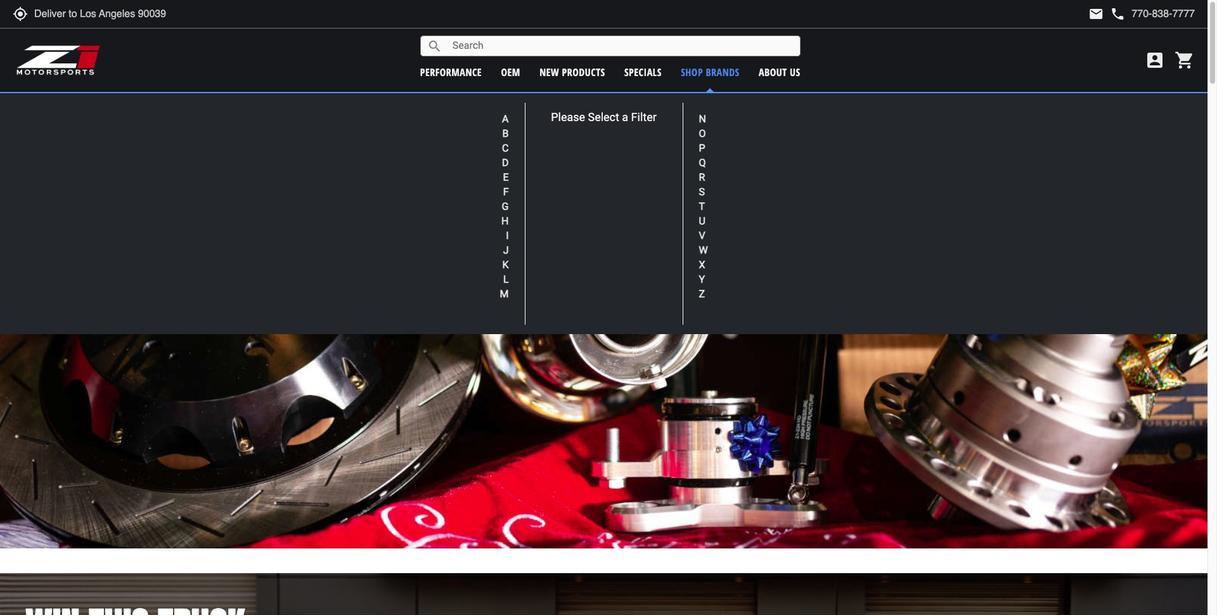 Task type: describe. For each thing, give the bounding box(es) containing it.
j
[[503, 244, 509, 256]]

(change
[[659, 99, 689, 111]]

shopping_cart link
[[1172, 50, 1195, 70]]

about us
[[759, 65, 801, 79]]

my_location
[[13, 6, 28, 22]]

shopping_cart
[[1175, 50, 1195, 70]]

w
[[699, 244, 708, 256]]

oem
[[501, 65, 521, 79]]

about us link
[[759, 65, 801, 79]]

phone
[[1111, 6, 1126, 22]]

new products
[[540, 65, 605, 79]]

mail link
[[1089, 6, 1104, 22]]

performance link
[[420, 65, 482, 79]]

h
[[502, 215, 509, 227]]

d
[[502, 157, 509, 169]]

n o p q r s t u v w x y z
[[699, 113, 708, 300]]

m
[[500, 288, 509, 300]]

select
[[588, 110, 620, 124]]

a b c d e f g h i j k l m
[[500, 113, 509, 300]]

'tis the season spread some cheer with our massive selection of z1 products image
[[0, 118, 1208, 549]]

o
[[699, 127, 706, 140]]

n
[[699, 113, 706, 125]]

p
[[699, 142, 706, 154]]

a
[[622, 110, 629, 124]]

z1 motorsports logo image
[[16, 44, 101, 76]]

please select a filter
[[551, 110, 657, 124]]

filter
[[631, 110, 657, 124]]

(change model) link
[[659, 99, 716, 111]]

b
[[503, 127, 509, 140]]

g
[[502, 200, 509, 212]]

currently
[[535, 98, 578, 111]]



Task type: locate. For each thing, give the bounding box(es) containing it.
350z
[[630, 98, 655, 111]]

shop brands
[[681, 65, 740, 79]]

us
[[790, 65, 801, 79]]

shopping:
[[580, 98, 627, 111]]

i
[[506, 230, 509, 242]]

s
[[699, 186, 705, 198]]

phone link
[[1111, 6, 1195, 22]]

performance
[[420, 65, 482, 79]]

r
[[699, 171, 705, 183]]

x
[[699, 259, 706, 271]]

win this truck shop now to get automatically entered image
[[0, 573, 1208, 615]]

u
[[699, 215, 706, 227]]

please
[[551, 110, 585, 124]]

new products link
[[540, 65, 605, 79]]

c
[[502, 142, 509, 154]]

Search search field
[[442, 36, 800, 56]]

a
[[502, 113, 509, 125]]

new
[[540, 65, 559, 79]]

products
[[562, 65, 605, 79]]

brands
[[706, 65, 740, 79]]

currently shopping: 350z (change model)
[[535, 98, 716, 111]]

l
[[503, 273, 509, 285]]

e
[[503, 171, 509, 183]]

search
[[427, 38, 442, 54]]

y
[[699, 273, 705, 285]]

q
[[699, 157, 706, 169]]

k
[[503, 259, 509, 271]]

shop
[[681, 65, 703, 79]]

v
[[699, 230, 706, 242]]

t
[[699, 200, 705, 212]]

oem link
[[501, 65, 521, 79]]

z
[[699, 288, 705, 300]]

f
[[503, 186, 509, 198]]

model)
[[691, 99, 716, 111]]

mail phone
[[1089, 6, 1126, 22]]

mail
[[1089, 6, 1104, 22]]

shop brands link
[[681, 65, 740, 79]]

specials link
[[625, 65, 662, 79]]

account_box
[[1145, 50, 1166, 70]]

specials
[[625, 65, 662, 79]]

account_box link
[[1142, 50, 1169, 70]]

about
[[759, 65, 787, 79]]



Task type: vqa. For each thing, say whether or not it's contained in the screenshot.
K
yes



